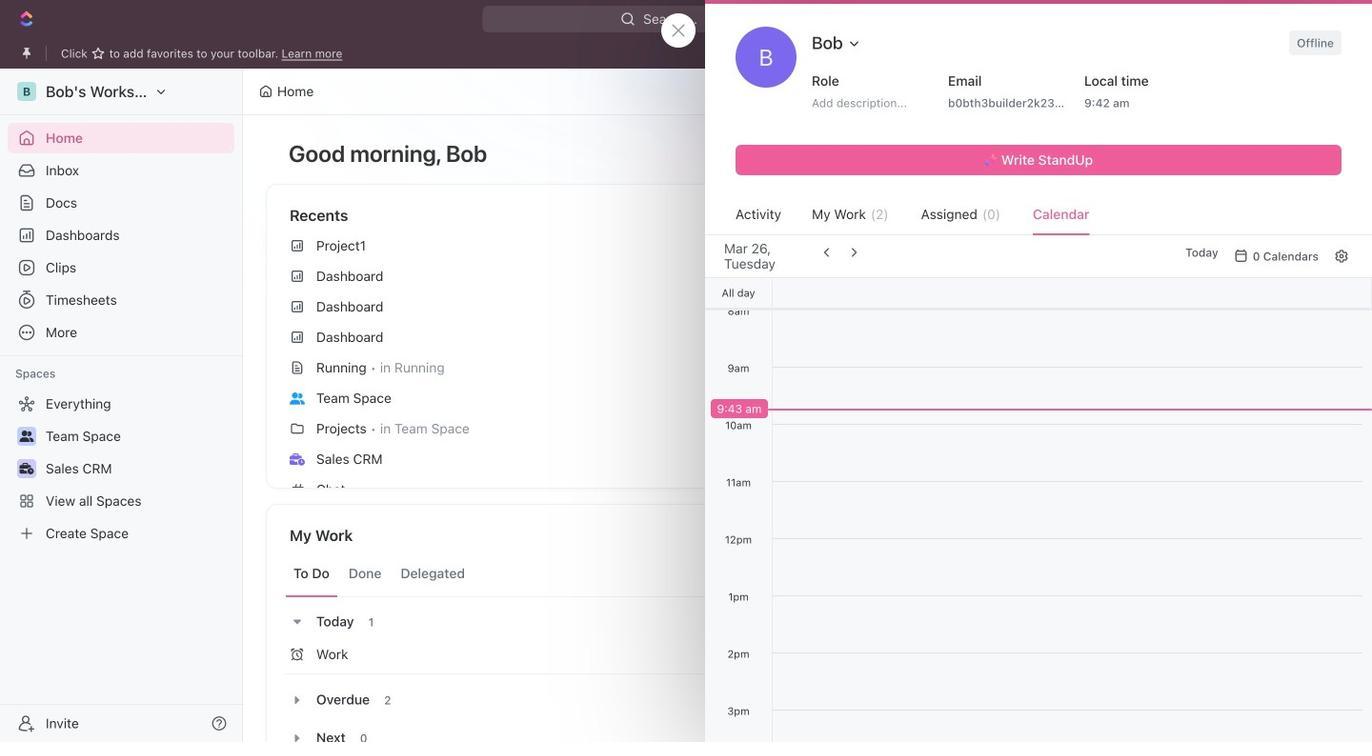 Task type: describe. For each thing, give the bounding box(es) containing it.
business time image
[[290, 454, 305, 466]]

0 horizontal spatial user group image
[[20, 431, 34, 442]]

1 horizontal spatial user group image
[[290, 393, 305, 405]]



Task type: locate. For each thing, give the bounding box(es) containing it.
sidebar navigation
[[0, 69, 247, 743]]

0 vertical spatial user group image
[[290, 393, 305, 405]]

tree
[[8, 389, 234, 549]]

bob's workspace, , element
[[17, 82, 36, 101]]

1 vertical spatial user group image
[[20, 431, 34, 442]]

user group image
[[290, 393, 305, 405], [20, 431, 34, 442]]

user group image up business time icon
[[20, 431, 34, 442]]

user group image up business time image
[[290, 393, 305, 405]]

tree inside sidebar navigation
[[8, 389, 234, 549]]

business time image
[[20, 463, 34, 475]]

tab list
[[286, 551, 780, 598]]



Task type: vqa. For each thing, say whether or not it's contained in the screenshot.
middle Create
no



